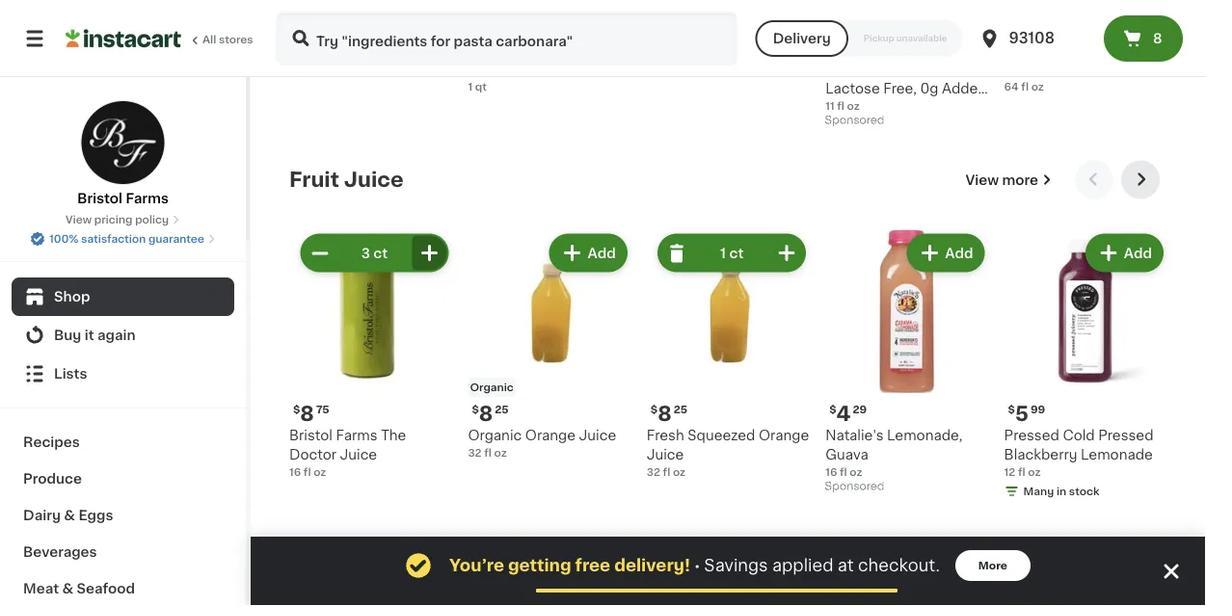 Task type: describe. For each thing, give the bounding box(es) containing it.
clover
[[468, 43, 512, 57]]

dairy & eggs
[[23, 509, 113, 523]]

view pricing policy
[[65, 215, 169, 225]]

bristol for bristol farms
[[77, 192, 123, 205]]

organic inside "clover sonoma organic lowfat 1% milk quart 1 qt"
[[575, 43, 629, 57]]

09
[[495, 19, 510, 29]]

bought
[[405, 575, 468, 591]]

4 for natalie's lemonade, guava
[[837, 404, 851, 424]]

32 inside organic orange juice 32 fl oz
[[468, 448, 482, 459]]

25 for fresh
[[674, 405, 688, 415]]

milk,
[[826, 63, 857, 76]]

milk inside "clover sonoma organic lowfat 1% milk quart 1 qt"
[[539, 63, 566, 76]]

satisfaction
[[81, 234, 146, 245]]

shop
[[54, 290, 90, 304]]

bristol farms logo image
[[81, 100, 165, 185]]

ct for 3 ct
[[374, 247, 388, 260]]

delivery
[[773, 32, 831, 45]]

more
[[979, 561, 1008, 572]]

dairy
[[23, 509, 61, 523]]

orange inside organic orange juice 32 fl oz
[[526, 429, 576, 443]]

add button for 8
[[551, 236, 626, 271]]

3 inside product group
[[837, 18, 850, 38]]

8 for bristol farms the doctor juice
[[300, 404, 314, 424]]

sponsored badge image for product group containing 3
[[826, 115, 884, 126]]

milk inside lactaid 2% reduced fat milk 64 fl oz
[[1029, 63, 1057, 76]]

buy
[[54, 329, 81, 342]]

oz inside natalie's lemonade, guava 16 fl oz
[[850, 467, 863, 478]]

decrement quantity of bristol farms the doctor juice image
[[308, 242, 331, 265]]

oz inside bristol farms the doctor juice 16 fl oz
[[314, 467, 326, 478]]

8 for organic orange juice
[[479, 404, 493, 424]]

bristol farms link
[[77, 100, 169, 208]]

fl inside bristol farms the doctor juice 16 fl oz
[[304, 467, 311, 478]]

11
[[826, 101, 835, 111]]

clover sonoma organic lowfat 1% milk quart 1 qt
[[468, 43, 629, 92]]

oatly
[[289, 43, 326, 57]]

lists
[[54, 368, 87, 381]]

fruit juice
[[289, 170, 404, 190]]

20g
[[860, 63, 887, 76]]

meat
[[23, 583, 59, 596]]

in
[[1057, 487, 1067, 497]]

1 ct
[[721, 247, 744, 260]]

qt inside "clover sonoma organic lowfat 1% milk quart 1 qt"
[[475, 82, 487, 92]]

11 fl oz
[[826, 101, 860, 111]]

produce
[[23, 473, 82, 486]]

savings
[[705, 558, 768, 574]]

recipes link
[[12, 424, 234, 461]]

$ 8 25 for fresh
[[651, 404, 688, 424]]

$4.59 original price: $5.39 element
[[1005, 15, 1168, 41]]

ct for 1 ct
[[730, 247, 744, 260]]

lactaid 2% reduced fat milk 64 fl oz
[[1005, 43, 1144, 92]]

view more button
[[958, 161, 1060, 199]]

oz inside fresh squeezed orange juice 32 fl oz
[[673, 467, 686, 478]]

$ for bristol farms the doctor juice
[[293, 405, 300, 415]]

$ for pressed cold pressed blackberry lemonade
[[1009, 405, 1016, 415]]

remove fresh squeezed orange juice image
[[666, 242, 689, 265]]

fruit
[[289, 170, 339, 190]]

4 for broguiere's whole milk
[[658, 18, 672, 38]]

$5.39
[[1054, 24, 1093, 38]]

64 inside lactaid 2% reduced fat milk 64 fl oz
[[1005, 82, 1019, 92]]

frequently
[[307, 575, 401, 591]]

5
[[1016, 404, 1029, 424]]

added
[[943, 82, 988, 96]]

sugar
[[826, 101, 865, 115]]

you're getting free delivery!
[[450, 558, 691, 574]]

broguiere's whole milk 1 qt
[[647, 43, 801, 73]]

farms for bristol farms the doctor juice 16 fl oz
[[336, 429, 378, 443]]

slate dark chocolate milk, 20g protein, lactose free, 0g added sugar
[[826, 43, 988, 115]]

frequently bought together section
[[289, 547, 1168, 607]]

lists link
[[12, 355, 234, 394]]

bristol for bristol farms the doctor juice 16 fl oz
[[289, 429, 333, 443]]

lemonade,
[[888, 429, 963, 443]]

quart
[[570, 63, 609, 76]]

3 ct
[[361, 247, 388, 260]]

sonoma
[[515, 43, 571, 57]]

lactose
[[826, 82, 880, 96]]

seafood
[[77, 583, 135, 596]]

lactaid
[[1005, 43, 1055, 57]]

8 for fresh squeezed orange juice
[[658, 404, 672, 424]]

view pricing policy link
[[65, 212, 180, 228]]

fl inside natalie's lemonade, guava 16 fl oz
[[840, 467, 848, 478]]

$ 4 99
[[651, 18, 689, 38]]

natalie's
[[826, 429, 884, 443]]

meat & seafood link
[[12, 571, 234, 607]]

bristol farms
[[77, 192, 169, 205]]

product group containing 4
[[826, 230, 989, 498]]

all stores link
[[66, 12, 255, 66]]

doctor
[[289, 449, 337, 462]]

$ 6 29
[[293, 18, 330, 38]]

8 inside button
[[1154, 32, 1163, 45]]

• savings applied at checkout.
[[694, 558, 940, 574]]

buy it again link
[[12, 316, 234, 355]]

$ 4 09
[[472, 18, 510, 38]]

1 inside broguiere's whole milk 1 qt
[[647, 62, 652, 73]]

2 add button from the left
[[909, 236, 984, 271]]

qt inside broguiere's whole milk 1 qt
[[654, 62, 666, 73]]

add button for 5
[[1088, 236, 1162, 271]]

0g
[[921, 82, 939, 96]]

& for dairy
[[64, 509, 75, 523]]

fl inside pressed cold pressed blackberry lemonade 12 fl oz
[[1019, 467, 1026, 478]]

$ 4 29
[[830, 404, 867, 424]]

•
[[694, 558, 701, 574]]

fl inside organic orange juice 32 fl oz
[[484, 448, 492, 459]]

more
[[1003, 173, 1039, 187]]

item carousel region
[[289, 161, 1168, 531]]

29 for 4
[[853, 405, 867, 415]]

view more
[[966, 173, 1039, 187]]

meat & seafood
[[23, 583, 135, 596]]

75
[[316, 405, 330, 415]]

protein,
[[890, 63, 942, 76]]

12
[[1005, 467, 1016, 478]]

$ 3 89
[[830, 18, 867, 38]]

it
[[85, 329, 94, 342]]

juice inside bristol farms the doctor juice 16 fl oz
[[340, 449, 377, 462]]

all stores
[[203, 34, 253, 45]]

organic for organic
[[470, 383, 514, 393]]

blackberry
[[1005, 449, 1078, 462]]

dairy & eggs link
[[12, 498, 234, 534]]

3 inside item carousel region
[[361, 247, 370, 260]]



Task type: vqa. For each thing, say whether or not it's contained in the screenshot.
Instacart+ family carts link
no



Task type: locate. For each thing, give the bounding box(es) containing it.
1 inside item carousel region
[[721, 247, 726, 260]]

$ for organic orange juice
[[472, 405, 479, 415]]

2 16 from the left
[[826, 467, 838, 478]]

0 vertical spatial farms
[[126, 192, 169, 205]]

1 horizontal spatial pressed
[[1099, 429, 1154, 443]]

broguiere's
[[647, 43, 724, 57]]

$ for clover sonoma organic lowfat 1% milk quart
[[472, 19, 479, 29]]

32
[[468, 448, 482, 459], [647, 467, 661, 478]]

applied
[[773, 558, 834, 574]]

29 for 6
[[316, 19, 330, 29]]

1 25 from the left
[[495, 405, 509, 415]]

0 horizontal spatial bristol
[[77, 192, 123, 205]]

lowfat
[[468, 63, 514, 76]]

2 vertical spatial 1
[[721, 247, 726, 260]]

free
[[575, 558, 611, 574]]

add for 8
[[588, 247, 616, 260]]

1 down lowfat
[[468, 82, 473, 92]]

29 right 6 at the top left of the page
[[316, 19, 330, 29]]

1 16 from the left
[[289, 467, 301, 478]]

8
[[1154, 32, 1163, 45], [300, 404, 314, 424], [479, 404, 493, 424], [658, 404, 672, 424]]

1 horizontal spatial qt
[[654, 62, 666, 73]]

fresh squeezed orange juice 32 fl oz
[[647, 429, 810, 478]]

$ inside $ 3 89
[[830, 19, 837, 29]]

fl
[[307, 62, 314, 73], [1022, 82, 1029, 92], [838, 101, 845, 111], [484, 448, 492, 459], [304, 467, 311, 478], [663, 467, 671, 478], [840, 467, 848, 478], [1019, 467, 1026, 478]]

0 horizontal spatial 1
[[468, 82, 473, 92]]

juice right 'doctor'
[[340, 449, 377, 462]]

sponsored badge image down guava
[[826, 482, 884, 493]]

2 horizontal spatial 1
[[721, 247, 726, 260]]

$ up natalie's
[[830, 405, 837, 415]]

& right meat
[[62, 583, 73, 596]]

1 vertical spatial organic
[[470, 383, 514, 393]]

1 inside "clover sonoma organic lowfat 1% milk quart 1 qt"
[[468, 82, 473, 92]]

squeezed
[[688, 429, 756, 443]]

2 horizontal spatial add button
[[1088, 236, 1162, 271]]

1 add from the left
[[588, 247, 616, 260]]

$ up organic orange juice 32 fl oz
[[472, 405, 479, 415]]

1 horizontal spatial 16
[[826, 467, 838, 478]]

0 vertical spatial &
[[64, 509, 75, 523]]

view inside the view more popup button
[[966, 173, 999, 187]]

cold
[[1063, 429, 1096, 443]]

chocolate
[[899, 43, 969, 57]]

frequently bought together
[[307, 575, 547, 591]]

0 vertical spatial qt
[[654, 62, 666, 73]]

0 horizontal spatial 32
[[468, 448, 482, 459]]

$ for fresh squeezed orange juice
[[651, 405, 658, 415]]

product group containing 3
[[826, 0, 989, 131]]

0 horizontal spatial 3
[[361, 247, 370, 260]]

100%
[[49, 234, 79, 245]]

0 horizontal spatial $ 8 25
[[472, 404, 509, 424]]

0 vertical spatial organic
[[575, 43, 629, 57]]

pressed up blackberry
[[1005, 429, 1060, 443]]

$ 8 25 up fresh
[[651, 404, 688, 424]]

89
[[852, 19, 867, 29]]

bristol up pricing
[[77, 192, 123, 205]]

all
[[203, 34, 216, 45]]

guarantee
[[149, 234, 204, 245]]

recipes
[[23, 436, 80, 450]]

$ 8 25 up organic orange juice 32 fl oz
[[472, 404, 509, 424]]

None search field
[[276, 12, 739, 66]]

$ for broguiere's whole milk
[[651, 19, 658, 29]]

99 up broguiere's
[[674, 19, 689, 29]]

64 inside the oatly oatmilk 64 fl oz
[[289, 62, 304, 73]]

pressed up lemonade
[[1099, 429, 1154, 443]]

1 horizontal spatial orange
[[759, 429, 810, 443]]

$ up fresh
[[651, 405, 658, 415]]

64 down fat
[[1005, 82, 1019, 92]]

0 vertical spatial bristol
[[77, 192, 123, 205]]

Search field
[[278, 14, 737, 64]]

$ left 09
[[472, 19, 479, 29]]

100% satisfaction guarantee
[[49, 234, 204, 245]]

buy it again
[[54, 329, 136, 342]]

1 right remove fresh squeezed orange juice image
[[721, 247, 726, 260]]

milk down sonoma
[[539, 63, 566, 76]]

1 horizontal spatial 64
[[1005, 82, 1019, 92]]

0 vertical spatial 32
[[468, 448, 482, 459]]

1%
[[518, 63, 536, 76]]

qt down broguiere's
[[654, 62, 666, 73]]

4 for clover sonoma organic lowfat 1% milk quart
[[479, 18, 494, 38]]

stores
[[219, 34, 253, 45]]

$ for natalie's lemonade, guava
[[830, 405, 837, 415]]

organic
[[575, 43, 629, 57], [470, 383, 514, 393], [468, 429, 522, 443]]

1 horizontal spatial 25
[[674, 405, 688, 415]]

93108
[[1010, 31, 1055, 45]]

fat
[[1005, 63, 1026, 76]]

1 horizontal spatial add button
[[909, 236, 984, 271]]

$ 8 75
[[293, 404, 330, 424]]

0 horizontal spatial 64
[[289, 62, 304, 73]]

93108 button
[[979, 12, 1094, 66]]

juice right fruit
[[344, 170, 404, 190]]

juice
[[344, 170, 404, 190], [579, 429, 617, 443], [340, 449, 377, 462], [647, 449, 684, 462]]

sponsored badge image down the sugar at the right top of the page
[[826, 115, 884, 126]]

0 horizontal spatial qt
[[475, 82, 487, 92]]

4 inside $4.59 original price: $5.39 element
[[1016, 18, 1030, 38]]

ct left increment quantity of bristol farms the doctor juice icon
[[374, 247, 388, 260]]

bristol up 'doctor'
[[289, 429, 333, 443]]

2 sponsored badge image from the top
[[826, 482, 884, 493]]

1 vertical spatial bristol
[[289, 429, 333, 443]]

16 inside natalie's lemonade, guava 16 fl oz
[[826, 467, 838, 478]]

ct
[[374, 247, 388, 260], [730, 247, 744, 260]]

2 horizontal spatial add
[[1125, 247, 1153, 260]]

2 ct from the left
[[730, 247, 744, 260]]

farms left the at the bottom
[[336, 429, 378, 443]]

organic inside organic orange juice 32 fl oz
[[468, 429, 522, 443]]

1 pressed from the left
[[1005, 429, 1060, 443]]

25 for organic
[[495, 405, 509, 415]]

25 up fresh
[[674, 405, 688, 415]]

1 horizontal spatial add
[[946, 247, 974, 260]]

3 add button from the left
[[1088, 236, 1162, 271]]

0 horizontal spatial orange
[[526, 429, 576, 443]]

orange
[[526, 429, 576, 443], [759, 429, 810, 443]]

99 for 5
[[1031, 405, 1046, 415]]

1 vertical spatial 1
[[468, 82, 473, 92]]

sponsored badge image for product group containing 4
[[826, 482, 884, 493]]

99 inside $ 5 99
[[1031, 405, 1046, 415]]

8 right 'reduced'
[[1154, 32, 1163, 45]]

0 horizontal spatial 29
[[316, 19, 330, 29]]

view left more
[[966, 173, 999, 187]]

farms inside bristol farms the doctor juice 16 fl oz
[[336, 429, 378, 443]]

oatly oatmilk 64 fl oz
[[289, 43, 382, 73]]

0 vertical spatial 99
[[674, 19, 689, 29]]

8 left the 75
[[300, 404, 314, 424]]

4 inside product group
[[837, 404, 851, 424]]

beverages link
[[12, 534, 234, 571]]

2 $ 8 25 from the left
[[651, 404, 688, 424]]

0 horizontal spatial pressed
[[1005, 429, 1060, 443]]

1 horizontal spatial 1
[[647, 62, 652, 73]]

1 horizontal spatial milk
[[773, 43, 801, 57]]

service type group
[[756, 20, 963, 57]]

fresh
[[647, 429, 685, 443]]

1 horizontal spatial view
[[966, 173, 999, 187]]

0 vertical spatial view
[[966, 173, 999, 187]]

free,
[[884, 82, 917, 96]]

25
[[495, 405, 509, 415], [674, 405, 688, 415]]

fl inside fresh squeezed orange juice 32 fl oz
[[663, 467, 671, 478]]

fl inside lactaid 2% reduced fat milk 64 fl oz
[[1022, 82, 1029, 92]]

0 horizontal spatial add
[[588, 247, 616, 260]]

2 orange from the left
[[759, 429, 810, 443]]

view for view pricing policy
[[65, 215, 92, 225]]

add for 5
[[1125, 247, 1153, 260]]

fl inside the oatly oatmilk 64 fl oz
[[307, 62, 314, 73]]

product group
[[826, 0, 989, 131], [289, 230, 453, 480], [468, 230, 632, 461], [647, 230, 810, 480], [826, 230, 989, 498], [1005, 230, 1168, 504]]

$ left the 75
[[293, 405, 300, 415]]

1 vertical spatial sponsored badge image
[[826, 482, 884, 493]]

0 horizontal spatial 25
[[495, 405, 509, 415]]

many in stock
[[1024, 487, 1100, 497]]

2 horizontal spatial milk
[[1029, 63, 1057, 76]]

25 up organic orange juice 32 fl oz
[[495, 405, 509, 415]]

dark
[[864, 43, 895, 57]]

at
[[838, 558, 854, 574]]

2 vertical spatial organic
[[468, 429, 522, 443]]

organic orange juice 32 fl oz
[[468, 429, 617, 459]]

99 right 5 at the bottom of page
[[1031, 405, 1046, 415]]

29
[[316, 19, 330, 29], [853, 405, 867, 415]]

32 inside fresh squeezed orange juice 32 fl oz
[[647, 467, 661, 478]]

$ for slate dark chocolate milk, 20g protein, lactose free, 0g added sugar
[[830, 19, 837, 29]]

$ inside $ 4 29
[[830, 405, 837, 415]]

many
[[1024, 487, 1055, 497]]

shop link
[[12, 278, 234, 316]]

1 horizontal spatial 32
[[647, 467, 661, 478]]

increment quantity of fresh squeezed orange juice image
[[776, 242, 799, 265]]

natalie's lemonade, guava 16 fl oz
[[826, 429, 963, 478]]

product group containing 5
[[1005, 230, 1168, 504]]

2 pressed from the left
[[1099, 429, 1154, 443]]

farms up 'policy'
[[126, 192, 169, 205]]

1 down broguiere's
[[647, 62, 652, 73]]

16 inside bristol farms the doctor juice 16 fl oz
[[289, 467, 301, 478]]

bristol farms the doctor juice 16 fl oz
[[289, 429, 406, 478]]

16 down 'doctor'
[[289, 467, 301, 478]]

view for view more
[[966, 173, 999, 187]]

0 horizontal spatial milk
[[539, 63, 566, 76]]

1 horizontal spatial ct
[[730, 247, 744, 260]]

increment quantity of bristol farms the doctor juice image
[[418, 242, 441, 265]]

100% satisfaction guarantee button
[[30, 228, 216, 247]]

0 vertical spatial 3
[[837, 18, 850, 38]]

farms for bristol farms
[[126, 192, 169, 205]]

8 up organic orange juice 32 fl oz
[[479, 404, 493, 424]]

pricing
[[94, 215, 133, 225]]

0 horizontal spatial farms
[[126, 192, 169, 205]]

milk down lactaid
[[1029, 63, 1057, 76]]

1 vertical spatial 3
[[361, 247, 370, 260]]

0 vertical spatial 29
[[316, 19, 330, 29]]

0 vertical spatial 64
[[289, 62, 304, 73]]

1 horizontal spatial bristol
[[289, 429, 333, 443]]

$ inside $ 5 99
[[1009, 405, 1016, 415]]

$ up blackberry
[[1009, 405, 1016, 415]]

1 orange from the left
[[526, 429, 576, 443]]

view up 100%
[[65, 215, 92, 225]]

1 horizontal spatial farms
[[336, 429, 378, 443]]

milk inside broguiere's whole milk 1 qt
[[773, 43, 801, 57]]

64 down oatly
[[289, 62, 304, 73]]

1 vertical spatial &
[[62, 583, 73, 596]]

lemonade
[[1081, 449, 1154, 462]]

1 vertical spatial view
[[65, 215, 92, 225]]

& for meat
[[62, 583, 73, 596]]

$ inside $ 6 29
[[293, 19, 300, 29]]

the
[[381, 429, 406, 443]]

juice inside fresh squeezed orange juice 32 fl oz
[[647, 449, 684, 462]]

instacart logo image
[[66, 27, 181, 50]]

oz inside pressed cold pressed blackberry lemonade 12 fl oz
[[1029, 467, 1041, 478]]

0 horizontal spatial add button
[[551, 236, 626, 271]]

ct left increment quantity of fresh squeezed orange juice image
[[730, 247, 744, 260]]

99 for 4
[[674, 19, 689, 29]]

$ 8 25 for organic
[[472, 404, 509, 424]]

29 inside $ 4 29
[[853, 405, 867, 415]]

1 vertical spatial 32
[[647, 467, 661, 478]]

pressed
[[1005, 429, 1060, 443], [1099, 429, 1154, 443]]

$ 5 99
[[1009, 404, 1046, 424]]

1 horizontal spatial 3
[[837, 18, 850, 38]]

1 horizontal spatial 29
[[853, 405, 867, 415]]

1 add button from the left
[[551, 236, 626, 271]]

1 vertical spatial 29
[[853, 405, 867, 415]]

& left eggs
[[64, 509, 75, 523]]

1 ct from the left
[[374, 247, 388, 260]]

juice down fresh
[[647, 449, 684, 462]]

qt
[[654, 62, 666, 73], [475, 82, 487, 92]]

again
[[97, 329, 136, 342]]

0 horizontal spatial ct
[[374, 247, 388, 260]]

qt down lowfat
[[475, 82, 487, 92]]

4 up natalie's
[[837, 404, 851, 424]]

1 sponsored badge image from the top
[[826, 115, 884, 126]]

3 left 89
[[837, 18, 850, 38]]

page 1 of 11 group
[[307, 603, 1151, 607]]

$ inside $ 4 09
[[472, 19, 479, 29]]

29 inside $ 6 29
[[316, 19, 330, 29]]

0 horizontal spatial 16
[[289, 467, 301, 478]]

29 up natalie's
[[853, 405, 867, 415]]

4 up broguiere's
[[658, 18, 672, 38]]

orange inside fresh squeezed orange juice 32 fl oz
[[759, 429, 810, 443]]

treatment tracker modal dialog
[[251, 537, 1207, 607]]

farms
[[126, 192, 169, 205], [336, 429, 378, 443]]

reduced
[[1082, 43, 1144, 57]]

$ up oatly
[[293, 19, 300, 29]]

delivery button
[[756, 20, 849, 57]]

3 right decrement quantity of bristol farms the doctor juice icon
[[361, 247, 370, 260]]

oz inside organic orange juice 32 fl oz
[[494, 448, 507, 459]]

$ left 89
[[830, 19, 837, 29]]

1 vertical spatial farms
[[336, 429, 378, 443]]

99 inside $ 4 99
[[674, 19, 689, 29]]

0 horizontal spatial 99
[[674, 19, 689, 29]]

0 horizontal spatial view
[[65, 215, 92, 225]]

8 up fresh
[[658, 404, 672, 424]]

add
[[588, 247, 616, 260], [946, 247, 974, 260], [1125, 247, 1153, 260]]

1 horizontal spatial $ 8 25
[[651, 404, 688, 424]]

2 add from the left
[[946, 247, 974, 260]]

0 vertical spatial sponsored badge image
[[826, 115, 884, 126]]

beverages
[[23, 546, 97, 559]]

1 $ 8 25 from the left
[[472, 404, 509, 424]]

organic for organic orange juice 32 fl oz
[[468, 429, 522, 443]]

1 vertical spatial qt
[[475, 82, 487, 92]]

1
[[647, 62, 652, 73], [468, 82, 473, 92], [721, 247, 726, 260]]

produce link
[[12, 461, 234, 498]]

view inside view pricing policy link
[[65, 215, 92, 225]]

$ inside $ 8 75
[[293, 405, 300, 415]]

pressed cold pressed blackberry lemonade 12 fl oz
[[1005, 429, 1154, 478]]

more button
[[956, 551, 1031, 582]]

$ for oatly oatmilk
[[293, 19, 300, 29]]

bristol
[[77, 192, 123, 205], [289, 429, 333, 443]]

1 vertical spatial 64
[[1005, 82, 1019, 92]]

juice inside organic orange juice 32 fl oz
[[579, 429, 617, 443]]

delivery!
[[615, 558, 691, 574]]

oz inside lactaid 2% reduced fat milk 64 fl oz
[[1032, 82, 1045, 92]]

oz inside the oatly oatmilk 64 fl oz
[[316, 62, 329, 73]]

6
[[300, 18, 314, 38]]

0 vertical spatial 1
[[647, 62, 652, 73]]

4 up lactaid
[[1016, 18, 1030, 38]]

whole
[[727, 43, 770, 57]]

checkout.
[[859, 558, 940, 574]]

16 down guava
[[826, 467, 838, 478]]

juice left fresh
[[579, 429, 617, 443]]

$ inside $ 4 99
[[651, 19, 658, 29]]

sponsored badge image
[[826, 115, 884, 126], [826, 482, 884, 493]]

1 vertical spatial 99
[[1031, 405, 1046, 415]]

2 25 from the left
[[674, 405, 688, 415]]

$ up broguiere's
[[651, 19, 658, 29]]

3 add from the left
[[1125, 247, 1153, 260]]

1 horizontal spatial 99
[[1031, 405, 1046, 415]]

4 left 09
[[479, 18, 494, 38]]

bristol inside bristol farms the doctor juice 16 fl oz
[[289, 429, 333, 443]]

64
[[289, 62, 304, 73], [1005, 82, 1019, 92]]

milk right whole on the top of the page
[[773, 43, 801, 57]]



